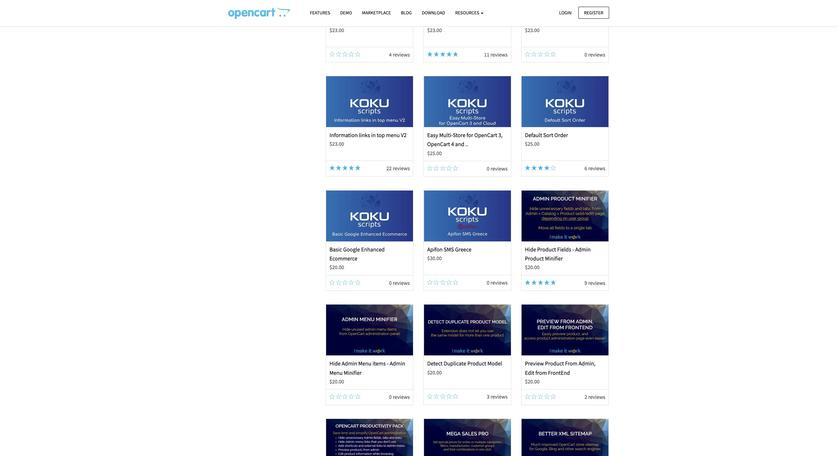 Task type: locate. For each thing, give the bounding box(es) containing it.
1 vertical spatial menu
[[330, 369, 343, 377]]

hide admin menu items - admin menu minifier $20.00
[[330, 360, 406, 385]]

..
[[466, 141, 469, 148]]

0 horizontal spatial $25.00
[[428, 150, 442, 156]]

information links in top menu v2 link
[[330, 132, 407, 139]]

menu
[[359, 360, 372, 367], [330, 369, 343, 377]]

9 reviews
[[585, 280, 606, 286]]

basic google enhanced ecommerce link
[[330, 246, 385, 262]]

easy multi-store for opencart 3, opencart 4 and .. image
[[424, 76, 511, 127]]

apifon sms greece image
[[424, 191, 511, 241]]

1 horizontal spatial -
[[573, 246, 575, 253]]

0 horizontal spatial minifier
[[344, 369, 362, 377]]

features
[[310, 10, 331, 16]]

from
[[566, 360, 578, 367]]

0 horizontal spatial -
[[387, 360, 389, 367]]

marketplace link
[[357, 7, 396, 19]]

reviews
[[393, 51, 410, 58], [491, 51, 508, 58], [589, 51, 606, 58], [393, 165, 410, 172], [589, 165, 606, 172], [491, 165, 508, 172], [491, 279, 508, 286], [393, 280, 410, 286], [589, 280, 606, 286], [491, 394, 508, 400], [393, 394, 410, 401], [589, 394, 606, 401]]

login
[[560, 10, 572, 16]]

hide inside "hide admin menu items - admin menu minifier $20.00"
[[330, 360, 341, 367]]

1 vertical spatial -
[[387, 360, 389, 367]]

$23.00 for 0 reviews
[[526, 27, 540, 33]]

payment by shipping image
[[522, 0, 609, 13]]

admin inside hide product fields - admin product minifier $20.00
[[576, 246, 591, 253]]

0 vertical spatial $25.00
[[526, 141, 540, 147]]

admin
[[576, 246, 591, 253], [342, 360, 358, 367], [390, 360, 406, 367]]

mega sales pro - start massive sale in a click! image
[[424, 419, 511, 456]]

$25.00 down easy
[[428, 150, 442, 156]]

minifier inside hide product fields - admin product minifier $20.00
[[546, 255, 563, 262]]

1 vertical spatial $25.00
[[428, 150, 442, 156]]

$25.00 down default
[[526, 141, 540, 147]]

star light o image
[[330, 51, 335, 57], [336, 51, 342, 57], [343, 51, 348, 57], [532, 51, 537, 57], [545, 51, 550, 57], [428, 166, 433, 171], [441, 166, 446, 171], [453, 166, 459, 171], [434, 280, 439, 285], [453, 280, 459, 285], [330, 280, 335, 285], [349, 280, 354, 285], [356, 280, 361, 285], [434, 394, 439, 399], [447, 394, 452, 399], [453, 394, 459, 399], [336, 394, 342, 400], [343, 394, 348, 400]]

0 horizontal spatial opencart
[[428, 141, 451, 148]]

0 vertical spatial -
[[573, 246, 575, 253]]

store
[[453, 132, 466, 139]]

for
[[467, 132, 474, 139]]

0 horizontal spatial 4
[[389, 51, 392, 58]]

1 horizontal spatial 4
[[452, 141, 455, 148]]

$20.00 down hide product fields - admin product minifier link
[[526, 264, 540, 271]]

3,
[[499, 132, 503, 139]]

basic google enhanced ecommerce $20.00
[[330, 246, 385, 271]]

model
[[488, 360, 503, 367]]

$20.00 down ecommerce
[[330, 264, 344, 271]]

1 horizontal spatial $25.00
[[526, 141, 540, 147]]

resources
[[456, 10, 481, 16]]

$23.00 for 11 reviews
[[428, 27, 442, 33]]

1 vertical spatial hide
[[330, 360, 341, 367]]

0 reviews for hide admin menu items - admin menu minifier
[[389, 394, 410, 401]]

0
[[585, 51, 588, 58], [487, 165, 490, 172], [487, 279, 490, 286], [389, 280, 392, 286], [389, 394, 392, 401]]

$20.00 down the hide admin menu items - admin menu minifier link
[[330, 378, 344, 385]]

$23.00 for 4 reviews
[[330, 27, 344, 33]]

menu
[[386, 132, 400, 139]]

0 for basic google enhanced ecommerce
[[389, 280, 392, 286]]

0 reviews for basic google enhanced ecommerce
[[389, 280, 410, 286]]

hide inside hide product fields - admin product minifier $20.00
[[526, 246, 537, 253]]

items
[[373, 360, 386, 367]]

star light image
[[441, 51, 446, 57], [453, 51, 459, 57], [349, 165, 354, 171], [356, 165, 361, 171], [532, 165, 537, 171], [532, 280, 537, 285], [551, 280, 557, 285]]

preview product from admin, edit from frontend image
[[522, 305, 609, 356]]

minifier
[[546, 255, 563, 262], [344, 369, 362, 377]]

minifier inside "hide admin menu items - admin menu minifier $20.00"
[[344, 369, 362, 377]]

1 horizontal spatial minifier
[[546, 255, 563, 262]]

enhanced
[[362, 246, 385, 253]]

2 reviews
[[585, 394, 606, 401]]

reviews for detect duplicate product model
[[491, 394, 508, 400]]

1 vertical spatial minifier
[[344, 369, 362, 377]]

opencart
[[475, 132, 498, 139], [428, 141, 451, 148]]

in
[[372, 132, 376, 139]]

better xml sitemap generator image
[[522, 419, 609, 456]]

google
[[344, 246, 360, 253]]

4
[[389, 51, 392, 58], [452, 141, 455, 148]]

product
[[538, 246, 557, 253], [526, 255, 544, 262], [468, 360, 487, 367], [546, 360, 565, 367]]

default sort order image
[[522, 76, 609, 127]]

3 reviews
[[487, 394, 508, 400]]

admin right items
[[390, 360, 406, 367]]

$25.00
[[526, 141, 540, 147], [428, 150, 442, 156]]

$20.00
[[330, 264, 344, 271], [526, 264, 540, 271], [428, 369, 442, 376], [330, 378, 344, 385], [526, 378, 540, 385]]

1 vertical spatial opencart
[[428, 141, 451, 148]]

0 horizontal spatial hide
[[330, 360, 341, 367]]

and
[[456, 141, 465, 148]]

$23.00
[[330, 27, 344, 33], [428, 27, 442, 33], [526, 27, 540, 33], [330, 141, 344, 147]]

greece
[[456, 246, 472, 253]]

opencart left 3,
[[475, 132, 498, 139]]

basic
[[330, 246, 342, 253]]

0 reviews
[[585, 51, 606, 58], [487, 165, 508, 172], [487, 279, 508, 286], [389, 280, 410, 286], [389, 394, 410, 401]]

product inside preview product from admin, edit from frontend $20.00
[[546, 360, 565, 367]]

hide for hide admin menu items - admin menu minifier
[[330, 360, 341, 367]]

demo link
[[336, 7, 357, 19]]

other extensions image
[[228, 7, 290, 19]]

$25.00 inside easy multi-store for opencart 3, opencart 4 and .. $25.00
[[428, 150, 442, 156]]

0 vertical spatial hide
[[526, 246, 537, 253]]

$20.00 inside detect duplicate product model $20.00
[[428, 369, 442, 376]]

$20.00 down 'edit' in the right bottom of the page
[[526, 378, 540, 385]]

hide product fields - admin product minifier link
[[526, 246, 591, 262]]

$23.00 inside the information links in top menu v2 $23.00
[[330, 141, 344, 147]]

1 vertical spatial 4
[[452, 141, 455, 148]]

$25.00 inside default sort order $25.00
[[526, 141, 540, 147]]

- right fields
[[573, 246, 575, 253]]

9
[[585, 280, 588, 286]]

sort
[[544, 132, 554, 139]]

information
[[330, 132, 358, 139]]

hide product fields - admin product minifier image
[[522, 191, 609, 241]]

hide
[[526, 246, 537, 253], [330, 360, 341, 367]]

star light image
[[428, 51, 433, 57], [434, 51, 439, 57], [447, 51, 452, 57], [330, 165, 335, 171], [336, 165, 342, 171], [343, 165, 348, 171], [526, 165, 531, 171], [538, 165, 544, 171], [545, 165, 550, 171], [526, 280, 531, 285], [538, 280, 544, 285], [545, 280, 550, 285]]

0 for apifon sms greece
[[487, 279, 490, 286]]

1 horizontal spatial menu
[[359, 360, 372, 367]]

0 vertical spatial minifier
[[546, 255, 563, 262]]

information links in top menu v2 image
[[327, 76, 414, 127]]

0 reviews for apifon sms greece
[[487, 279, 508, 286]]

download
[[422, 10, 446, 16]]

0 vertical spatial opencart
[[475, 132, 498, 139]]

hide admin menu items - admin menu minifier link
[[330, 360, 406, 377]]

reviews for hide product fields - admin product minifier
[[589, 280, 606, 286]]

1 horizontal spatial hide
[[526, 246, 537, 253]]

$30.00
[[428, 255, 442, 262]]

preview product from admin, edit from frontend $20.00
[[526, 360, 596, 385]]

blog
[[401, 10, 412, 16]]

frontend
[[549, 369, 571, 377]]

hide product fields - admin product minifier $20.00
[[526, 246, 591, 271]]

- right items
[[387, 360, 389, 367]]

-
[[573, 246, 575, 253], [387, 360, 389, 367]]

apifon sms greece link
[[428, 246, 472, 253]]

top
[[377, 132, 385, 139]]

2 horizontal spatial admin
[[576, 246, 591, 253]]

information links in top menu v2 $23.00
[[330, 132, 407, 147]]

2
[[585, 394, 588, 401]]

reviews for easy multi-store for opencart 3, opencart 4 and ..
[[491, 165, 508, 172]]

6 reviews
[[585, 165, 606, 172]]

login link
[[554, 7, 578, 19]]

$20.00 down detect
[[428, 369, 442, 376]]

random products v2 image
[[424, 0, 511, 13]]

admin right fields
[[576, 246, 591, 253]]

11
[[485, 51, 490, 58]]

0 horizontal spatial admin
[[342, 360, 358, 367]]

admin left items
[[342, 360, 358, 367]]

6
[[585, 165, 588, 172]]

$20.00 inside the basic google enhanced ecommerce $20.00
[[330, 264, 344, 271]]

opencart down easy
[[428, 141, 451, 148]]

star light o image
[[349, 51, 354, 57], [356, 51, 361, 57], [526, 51, 531, 57], [538, 51, 544, 57], [551, 51, 557, 57], [551, 165, 557, 171], [434, 166, 439, 171], [447, 166, 452, 171], [428, 280, 433, 285], [441, 280, 446, 285], [447, 280, 452, 285], [336, 280, 342, 285], [343, 280, 348, 285], [428, 394, 433, 399], [441, 394, 446, 399], [330, 394, 335, 400], [349, 394, 354, 400], [356, 394, 361, 400], [526, 394, 531, 400], [532, 394, 537, 400], [538, 394, 544, 400], [545, 394, 550, 400], [551, 394, 557, 400]]

reviews for basic google enhanced ecommerce
[[393, 280, 410, 286]]



Task type: describe. For each thing, give the bounding box(es) containing it.
1 horizontal spatial opencart
[[475, 132, 498, 139]]

opencart productivity pack image
[[327, 419, 414, 456]]

duplicate
[[444, 360, 467, 367]]

links
[[359, 132, 370, 139]]

edit
[[526, 369, 535, 377]]

4 reviews
[[389, 51, 410, 58]]

basic google enhanced ecommerce image
[[327, 191, 414, 241]]

reviews for hide admin menu items - admin menu minifier
[[393, 394, 410, 401]]

detect
[[428, 360, 443, 367]]

preview product from admin, edit from frontend link
[[526, 360, 596, 377]]

4 inside easy multi-store for opencart 3, opencart 4 and .. $25.00
[[452, 141, 455, 148]]

- inside "hide admin menu items - admin menu minifier $20.00"
[[387, 360, 389, 367]]

v2
[[401, 132, 407, 139]]

0 vertical spatial 4
[[389, 51, 392, 58]]

reviews for preview product from admin, edit from frontend
[[589, 394, 606, 401]]

reviews for default sort order
[[589, 165, 606, 172]]

multi-
[[440, 132, 453, 139]]

download link
[[417, 7, 451, 19]]

preview
[[526, 360, 544, 367]]

ecommerce
[[330, 255, 358, 262]]

order
[[555, 132, 569, 139]]

demo
[[341, 10, 352, 16]]

resources link
[[451, 7, 489, 19]]

- inside hide product fields - admin product minifier $20.00
[[573, 246, 575, 253]]

fields
[[558, 246, 572, 253]]

$20.00 inside preview product from admin, edit from frontend $20.00
[[526, 378, 540, 385]]

register
[[585, 10, 604, 16]]

22 reviews
[[387, 165, 410, 172]]

22
[[387, 165, 392, 172]]

0 horizontal spatial menu
[[330, 369, 343, 377]]

product inside detect duplicate product model $20.00
[[468, 360, 487, 367]]

from
[[536, 369, 547, 377]]

marketplace
[[362, 10, 391, 16]]

0 for hide admin menu items - admin menu minifier
[[389, 394, 392, 401]]

hide admin menu items - admin menu minifier image
[[327, 305, 414, 356]]

0 for easy multi-store for opencart 3, opencart 4 and ..
[[487, 165, 490, 172]]

easy multi-store for opencart 3, opencart 4 and .. link
[[428, 132, 503, 148]]

0 vertical spatial menu
[[359, 360, 372, 367]]

detect duplicate product model image
[[424, 305, 511, 356]]

apifon sms greece $30.00
[[428, 246, 472, 262]]

reviews for apifon sms greece
[[491, 279, 508, 286]]

$20.00 inside "hide admin menu items - admin menu minifier $20.00"
[[330, 378, 344, 385]]

1 horizontal spatial admin
[[390, 360, 406, 367]]

features link
[[305, 7, 336, 19]]

detect duplicate product model $20.00
[[428, 360, 503, 376]]

3
[[487, 394, 490, 400]]

default sort order $25.00
[[526, 132, 569, 147]]

random products v2 + cache image
[[327, 0, 414, 13]]

default
[[526, 132, 543, 139]]

sms
[[444, 246, 454, 253]]

easy
[[428, 132, 439, 139]]

detect duplicate product model link
[[428, 360, 503, 367]]

0 reviews for easy multi-store for opencart 3, opencart 4 and ..
[[487, 165, 508, 172]]

apifon
[[428, 246, 443, 253]]

11 reviews
[[485, 51, 508, 58]]

easy multi-store for opencart 3, opencart 4 and .. $25.00
[[428, 132, 503, 156]]

reviews for information links in top menu v2
[[393, 165, 410, 172]]

default sort order link
[[526, 132, 569, 139]]

register link
[[579, 7, 610, 19]]

admin,
[[579, 360, 596, 367]]

hide for hide product fields - admin product minifier
[[526, 246, 537, 253]]

$20.00 inside hide product fields - admin product minifier $20.00
[[526, 264, 540, 271]]

blog link
[[396, 7, 417, 19]]



Task type: vqa. For each thing, say whether or not it's contained in the screenshot.
opayo uk & ireland (formerly sage pay) image
no



